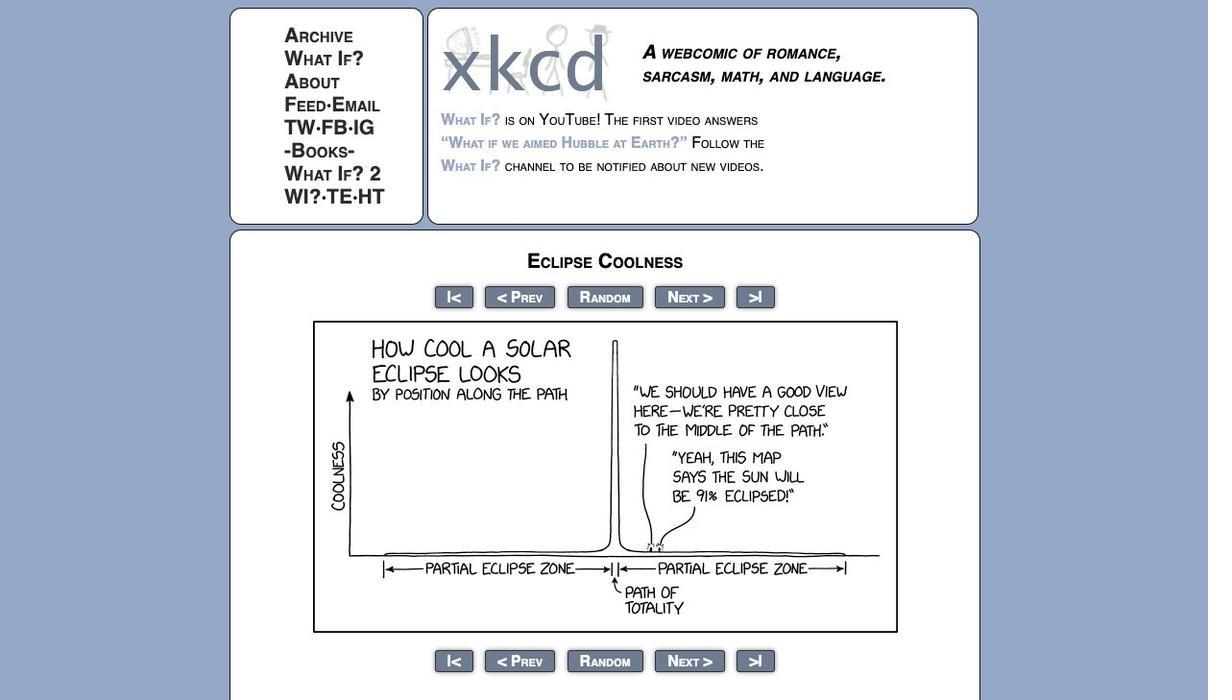 Task type: locate. For each thing, give the bounding box(es) containing it.
xkcd.com logo image
[[441, 22, 619, 102]]



Task type: describe. For each thing, give the bounding box(es) containing it.
eclipse coolness image
[[313, 321, 898, 633]]



